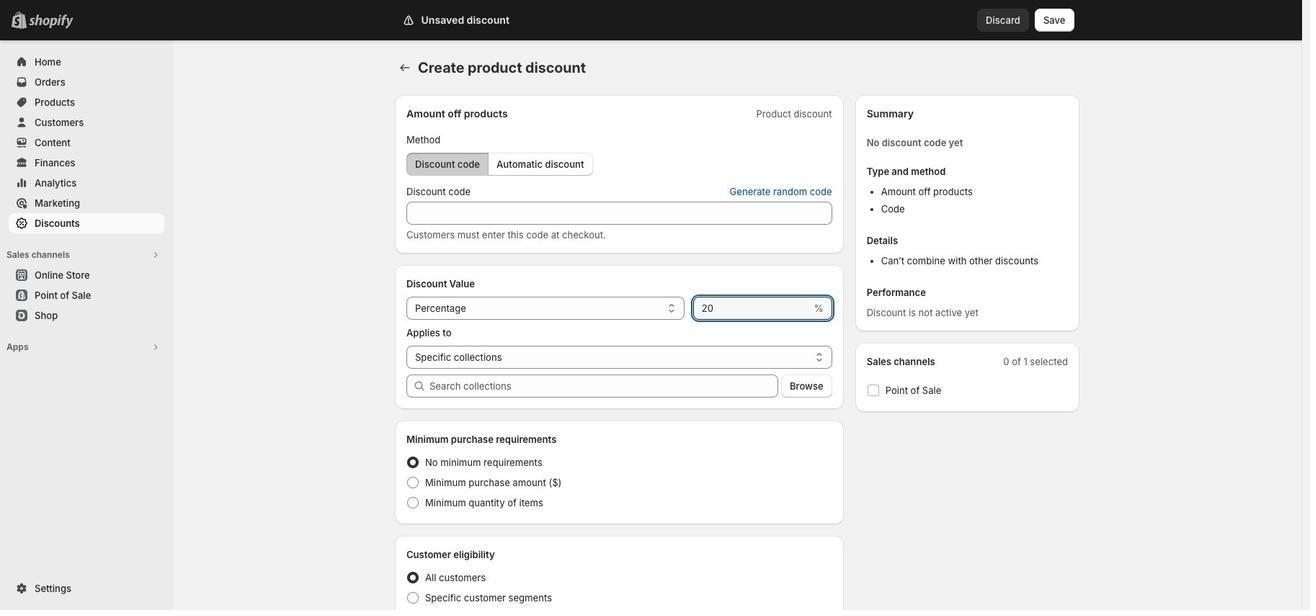Task type: describe. For each thing, give the bounding box(es) containing it.
shopify image
[[29, 14, 74, 29]]



Task type: locate. For each thing, give the bounding box(es) containing it.
Search collections text field
[[430, 375, 779, 398]]

None text field
[[407, 202, 832, 225]]

None text field
[[693, 297, 812, 320]]



Task type: vqa. For each thing, say whether or not it's contained in the screenshot.
text field
yes



